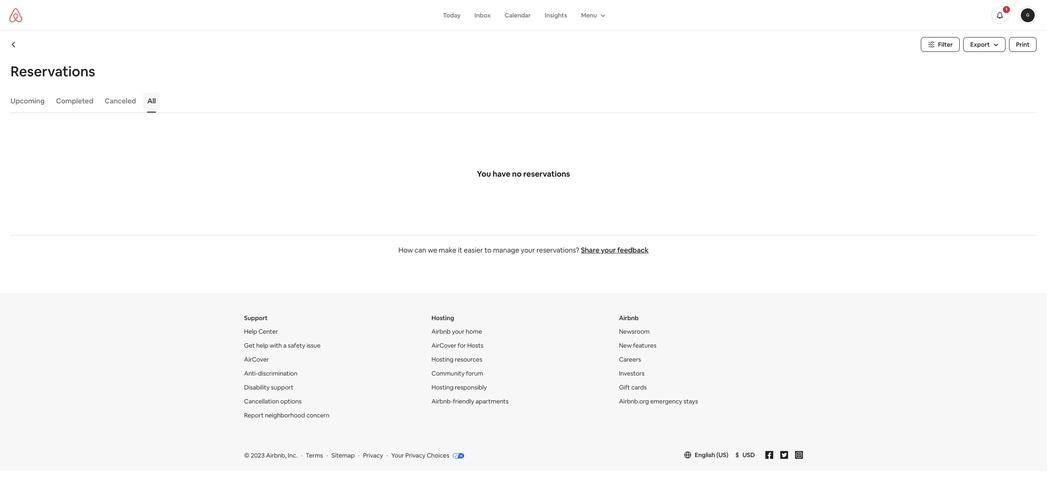 Task type: vqa. For each thing, say whether or not it's contained in the screenshot.
Help Center
yes



Task type: describe. For each thing, give the bounding box(es) containing it.
airbnb.org emergency stays link
[[619, 398, 698, 406]]

hosting for hosting resources
[[432, 356, 454, 364]]

sitemap
[[332, 452, 355, 460]]

airbnb for airbnb
[[619, 314, 639, 322]]

hosting responsibly
[[432, 384, 487, 392]]

newsroom link
[[619, 328, 650, 336]]

english
[[695, 452, 715, 460]]

english (us)
[[695, 452, 729, 460]]

calendar
[[505, 11, 531, 19]]

airbnb for airbnb your home
[[432, 328, 451, 336]]

·
[[301, 452, 302, 460]]

how
[[399, 246, 413, 255]]

privacy link
[[363, 452, 383, 460]]

english (us) button
[[685, 452, 729, 460]]

concern
[[306, 412, 330, 420]]

export
[[971, 41, 990, 48]]

careers link
[[619, 356, 641, 364]]

go back image
[[10, 41, 17, 48]]

0 horizontal spatial your
[[452, 328, 465, 336]]

get help with a safety issue
[[244, 342, 321, 350]]

hosting for hosting
[[432, 314, 454, 322]]

© 2023 airbnb, inc.
[[244, 452, 298, 460]]

make
[[439, 246, 457, 255]]

options
[[280, 398, 302, 406]]

©
[[244, 452, 249, 460]]

calendar link
[[498, 7, 538, 23]]

2 privacy from the left
[[406, 452, 426, 460]]

help
[[256, 342, 268, 350]]

1 horizontal spatial your
[[521, 246, 535, 255]]

airbnb your home
[[432, 328, 482, 336]]

hosting resources
[[432, 356, 482, 364]]

careers
[[619, 356, 641, 364]]

tab list containing upcoming
[[6, 90, 1037, 113]]

get help with a safety issue link
[[244, 342, 321, 350]]

help center
[[244, 328, 278, 336]]

safety
[[288, 342, 305, 350]]

report neighborhood concern
[[244, 412, 330, 420]]

disability support link
[[244, 384, 294, 392]]

insights link
[[538, 7, 574, 23]]

feedback
[[617, 246, 649, 255]]

airbnb,
[[266, 452, 287, 460]]

support
[[244, 314, 268, 322]]

forum
[[466, 370, 483, 378]]

inbox
[[475, 11, 491, 19]]

investors
[[619, 370, 645, 378]]

$ usd
[[736, 452, 755, 460]]

anti-discrimination
[[244, 370, 298, 378]]

aircover for hosts
[[432, 342, 484, 350]]

how can we make it easier to manage your reservations? share your feedback
[[399, 246, 649, 255]]

manage
[[493, 246, 519, 255]]

cards
[[632, 384, 647, 392]]

upcoming button
[[6, 93, 49, 110]]

resources
[[455, 356, 482, 364]]

it
[[458, 246, 462, 255]]

hosting resources link
[[432, 356, 482, 364]]

support
[[271, 384, 294, 392]]

you have no reservations
[[477, 169, 570, 179]]

canceled button
[[100, 93, 140, 110]]

airbnb-friendly apartments link
[[432, 398, 509, 406]]

gift cards link
[[619, 384, 647, 392]]

newsroom
[[619, 328, 650, 336]]

you
[[477, 169, 491, 179]]

navigate to facebook image
[[766, 452, 774, 460]]

reservations
[[523, 169, 570, 179]]

no
[[512, 169, 522, 179]]

aircover link
[[244, 356, 269, 364]]

choices
[[427, 452, 450, 460]]



Task type: locate. For each thing, give the bounding box(es) containing it.
for
[[458, 342, 466, 350]]

aircover for hosts link
[[432, 342, 484, 350]]

airbnb up newsroom link
[[619, 314, 639, 322]]

hosts
[[467, 342, 484, 350]]

have
[[493, 169, 511, 179]]

completed button
[[52, 93, 98, 110]]

friendly
[[453, 398, 474, 406]]

export button
[[964, 37, 1006, 52]]

new features
[[619, 342, 657, 350]]

hosting up the community
[[432, 356, 454, 364]]

community forum link
[[432, 370, 483, 378]]

new features link
[[619, 342, 657, 350]]

we
[[428, 246, 437, 255]]

gift cards
[[619, 384, 647, 392]]

usd
[[743, 452, 755, 460]]

airbnb
[[619, 314, 639, 322], [432, 328, 451, 336]]

inbox link
[[468, 7, 498, 23]]

0 vertical spatial airbnb
[[619, 314, 639, 322]]

1 privacy from the left
[[363, 452, 383, 460]]

your
[[391, 452, 404, 460]]

home
[[466, 328, 482, 336]]

airbnb.org emergency stays
[[619, 398, 698, 406]]

to
[[485, 246, 492, 255]]

filter button
[[921, 37, 960, 52]]

1 horizontal spatial aircover
[[432, 342, 457, 350]]

0 vertical spatial aircover
[[432, 342, 457, 350]]

your right share at the right of page
[[601, 246, 616, 255]]

1 vertical spatial hosting
[[432, 356, 454, 364]]

aircover left for
[[432, 342, 457, 350]]

cancellation
[[244, 398, 279, 406]]

hosting up airbnb-
[[432, 384, 454, 392]]

2023
[[251, 452, 265, 460]]

your privacy choices link
[[391, 452, 464, 461]]

anti-
[[244, 370, 258, 378]]

help
[[244, 328, 257, 336]]

all
[[147, 97, 156, 106]]

airbnb up aircover for hosts
[[432, 328, 451, 336]]

1 hosting from the top
[[432, 314, 454, 322]]

1 vertical spatial aircover
[[244, 356, 269, 364]]

hosting up airbnb your home link
[[432, 314, 454, 322]]

0 horizontal spatial aircover
[[244, 356, 269, 364]]

1 vertical spatial airbnb
[[432, 328, 451, 336]]

(us)
[[717, 452, 729, 460]]

main navigation menu image
[[1021, 8, 1035, 22]]

your up aircover for hosts link
[[452, 328, 465, 336]]

cancellation options
[[244, 398, 302, 406]]

completed
[[56, 97, 93, 106]]

issue
[[307, 342, 321, 350]]

3 hosting from the top
[[432, 384, 454, 392]]

0 vertical spatial hosting
[[432, 314, 454, 322]]

terms link
[[306, 452, 323, 460]]

2 horizontal spatial your
[[601, 246, 616, 255]]

today
[[443, 11, 461, 19]]

disability
[[244, 384, 270, 392]]

aircover for aircover link
[[244, 356, 269, 364]]

your right manage
[[521, 246, 535, 255]]

terms
[[306, 452, 323, 460]]

center
[[259, 328, 278, 336]]

insights
[[545, 11, 567, 19]]

emergency
[[650, 398, 682, 406]]

a
[[283, 342, 287, 350]]

2 vertical spatial hosting
[[432, 384, 454, 392]]

all button
[[143, 93, 160, 110]]

$
[[736, 452, 739, 460]]

print
[[1016, 41, 1030, 48]]

airbnb-
[[432, 398, 453, 406]]

discrimination
[[258, 370, 298, 378]]

responsibly
[[455, 384, 487, 392]]

report
[[244, 412, 264, 420]]

features
[[633, 342, 657, 350]]

apartments
[[476, 398, 509, 406]]

airbnb your home link
[[432, 328, 482, 336]]

inc.
[[288, 452, 298, 460]]

menu button
[[574, 7, 611, 23]]

tab list
[[6, 90, 1037, 113]]

1 horizontal spatial privacy
[[406, 452, 426, 460]]

navigate to twitter image
[[781, 452, 788, 460]]

today link
[[436, 7, 468, 23]]

your
[[521, 246, 535, 255], [601, 246, 616, 255], [452, 328, 465, 336]]

hosting for hosting responsibly
[[432, 384, 454, 392]]

your privacy choices
[[391, 452, 450, 460]]

can
[[415, 246, 426, 255]]

community
[[432, 370, 465, 378]]

navigate to instagram image
[[795, 452, 803, 460]]

share
[[581, 246, 600, 255]]

upcoming
[[10, 97, 45, 106]]

1 horizontal spatial airbnb
[[619, 314, 639, 322]]

aircover up anti- on the bottom left
[[244, 356, 269, 364]]

airbnb-friendly apartments
[[432, 398, 509, 406]]

report neighborhood concern link
[[244, 412, 330, 420]]

airbnb.org
[[619, 398, 649, 406]]

share your feedback button
[[581, 246, 649, 255]]

hosting responsibly link
[[432, 384, 487, 392]]

0 horizontal spatial privacy
[[363, 452, 383, 460]]

stays
[[684, 398, 698, 406]]

privacy right the your at the bottom left of page
[[406, 452, 426, 460]]

menu
[[581, 11, 597, 19]]

print button
[[1009, 37, 1037, 52]]

get
[[244, 342, 255, 350]]

filter
[[938, 41, 953, 48]]

2 hosting from the top
[[432, 356, 454, 364]]

privacy left the your at the bottom left of page
[[363, 452, 383, 460]]

aircover for aircover for hosts
[[432, 342, 457, 350]]

help center link
[[244, 328, 278, 336]]

neighborhood
[[265, 412, 305, 420]]

with
[[270, 342, 282, 350]]

investors link
[[619, 370, 645, 378]]

0 horizontal spatial airbnb
[[432, 328, 451, 336]]



